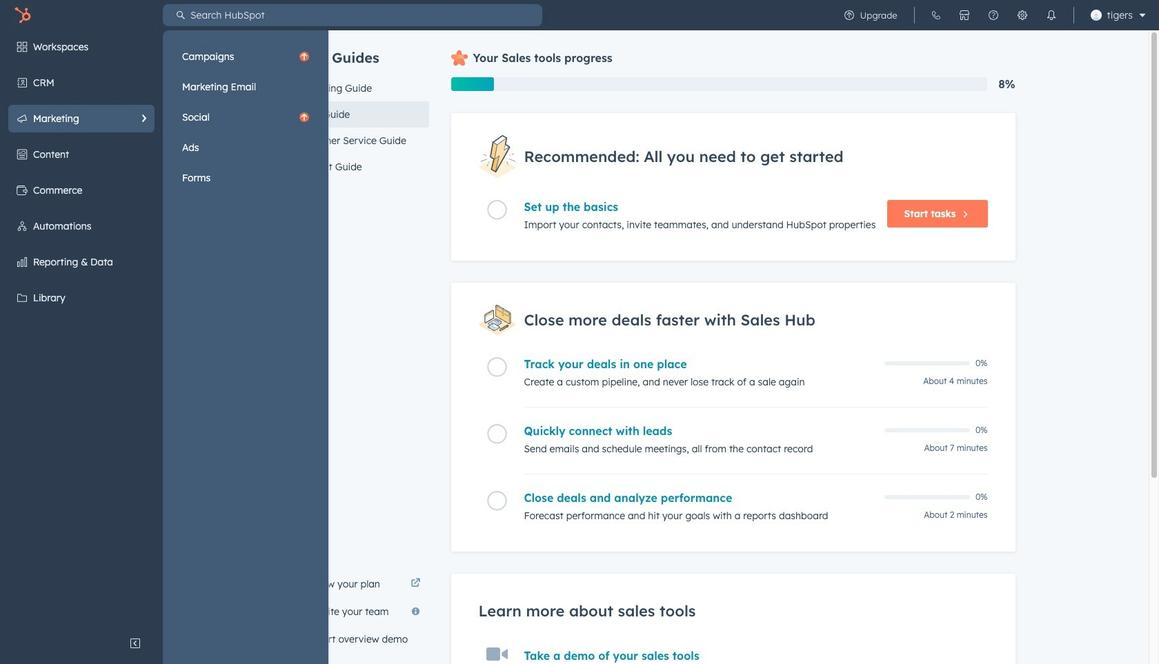 Task type: vqa. For each thing, say whether or not it's contained in the screenshot.
SETTINGS icon
yes



Task type: locate. For each thing, give the bounding box(es) containing it.
link opens in a new window image
[[411, 579, 421, 590]]

progress bar
[[451, 77, 494, 91]]

user guides element
[[288, 30, 429, 180]]

menu
[[835, 0, 1152, 30], [0, 30, 329, 665], [175, 43, 316, 192]]

Search HubSpot search field
[[185, 4, 543, 26]]

help image
[[988, 10, 999, 21]]

notifications image
[[1046, 10, 1057, 21]]

marketplaces image
[[959, 10, 970, 21]]



Task type: describe. For each thing, give the bounding box(es) containing it.
settings image
[[1017, 10, 1028, 21]]

howard n/a image
[[1091, 10, 1102, 21]]

link opens in a new window image
[[411, 576, 421, 593]]



